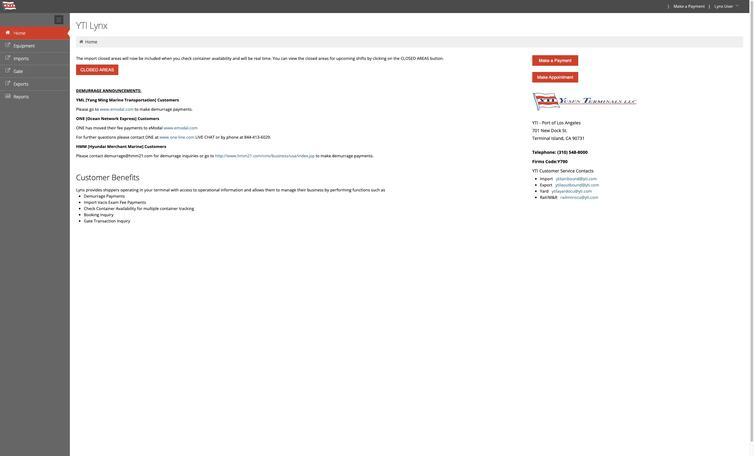Task type: locate. For each thing, give the bounding box(es) containing it.
gate down booking
[[84, 218, 93, 224]]

ming
[[98, 97, 108, 103]]

operating
[[120, 187, 139, 193]]

by right business
[[325, 187, 329, 193]]

terminal
[[533, 136, 551, 141]]

areas left upcoming
[[319, 56, 329, 61]]

the right view
[[298, 56, 304, 61]]

contact down one has moved their fee payments to emodal www.emodal.com
[[130, 135, 144, 140]]

0 vertical spatial payment
[[689, 3, 705, 9]]

1 horizontal spatial be
[[248, 56, 253, 61]]

reports
[[14, 94, 29, 100]]

external link image left the equipment
[[5, 43, 11, 48]]

home link down yti lynx
[[85, 39, 97, 45]]

2 | from the left
[[709, 3, 711, 9]]

home link up the equipment
[[0, 27, 70, 39]]

customer down firms code:y790
[[540, 168, 560, 174]]

phone
[[227, 135, 239, 140]]

1 vertical spatial one
[[76, 125, 85, 131]]

home link
[[0, 27, 70, 39], [85, 39, 97, 45]]

1 vertical spatial make
[[539, 58, 550, 63]]

1 vertical spatial please
[[76, 153, 88, 159]]

home down yti lynx
[[85, 39, 97, 45]]

import
[[540, 176, 555, 182], [84, 200, 97, 205]]

1 horizontal spatial customer
[[540, 168, 560, 174]]

payments up exam
[[106, 194, 125, 199]]

external link image inside gate link
[[5, 69, 11, 73]]

home image
[[5, 30, 11, 35], [79, 39, 84, 44]]

inquiry down the availability
[[117, 218, 130, 224]]

one left [ocean
[[76, 116, 85, 122]]

2 horizontal spatial for
[[330, 56, 335, 61]]

one left has
[[76, 125, 85, 131]]

payment up appointment
[[555, 58, 572, 63]]

home image up equipment link
[[5, 30, 11, 35]]

will
[[122, 56, 129, 61], [241, 56, 247, 61]]

2 vertical spatial by
[[325, 187, 329, 193]]

0 horizontal spatial for
[[137, 206, 143, 212]]

1 horizontal spatial closed
[[306, 56, 318, 61]]

areas left now
[[111, 56, 121, 61]]

0 horizontal spatial their
[[107, 125, 116, 131]]

0 vertical spatial external link image
[[5, 43, 11, 48]]

1 horizontal spatial and
[[244, 187, 251, 193]]

inquiry down container at the left top of the page
[[100, 212, 113, 218]]

ytilainbound@yti.com
[[556, 176, 597, 182]]

www.emodal.com link down the marine
[[100, 107, 134, 112]]

1 horizontal spatial www.emodal.com link
[[164, 125, 198, 131]]

by
[[367, 56, 372, 61], [221, 135, 225, 140], [325, 187, 329, 193]]

1 horizontal spatial payments
[[127, 200, 146, 205]]

1 horizontal spatial contact
[[130, 135, 144, 140]]

customers for hmm [hyundai merchant marine] customers
[[145, 144, 166, 149]]

0 horizontal spatial contact
[[89, 153, 103, 159]]

please for please go to
[[76, 107, 88, 112]]

payment
[[689, 3, 705, 9], [555, 58, 572, 63]]

0 horizontal spatial areas
[[111, 56, 121, 61]]

customer up the provides
[[76, 172, 110, 183]]

yti for yti customer service contacts
[[533, 168, 539, 174]]

0 vertical spatial www.emodal.com
[[100, 107, 134, 112]]

ca
[[566, 136, 572, 141]]

1 horizontal spatial by
[[325, 187, 329, 193]]

external link image up bar chart icon
[[5, 81, 11, 86]]

button.
[[430, 56, 444, 61]]

1 vertical spatial a
[[551, 58, 554, 63]]

or
[[216, 135, 220, 140], [200, 153, 204, 159]]

1 horizontal spatial home
[[85, 39, 97, 45]]

contact
[[130, 135, 144, 140], [89, 153, 103, 159]]

0 vertical spatial make a payment
[[674, 3, 705, 9]]

by left phone
[[221, 135, 225, 140]]

1 horizontal spatial for
[[154, 153, 159, 159]]

you
[[173, 56, 180, 61]]

external link image
[[5, 43, 11, 48], [5, 69, 11, 73]]

customers down "www.one-"
[[145, 144, 166, 149]]

1 vertical spatial external link image
[[5, 69, 11, 73]]

0 vertical spatial please
[[76, 107, 88, 112]]

contacts
[[576, 168, 594, 174]]

marine]
[[128, 144, 144, 149]]

0 horizontal spatial www.emodal.com
[[100, 107, 134, 112]]

exam
[[108, 200, 119, 205]]

1 external link image from the top
[[5, 56, 11, 60]]

None submit
[[76, 65, 118, 75]]

1 horizontal spatial at
[[240, 135, 243, 140]]

yml
[[76, 97, 85, 103]]

be right now
[[139, 56, 144, 61]]

them
[[265, 187, 275, 193]]

1 external link image from the top
[[5, 43, 11, 48]]

further
[[83, 135, 97, 140]]

please down yml at left top
[[76, 107, 88, 112]]

of
[[552, 120, 556, 126]]

home up the equipment
[[14, 30, 25, 36]]

import up check
[[84, 200, 97, 205]]

1 horizontal spatial or
[[216, 135, 220, 140]]

1 horizontal spatial gate
[[84, 218, 93, 224]]

1 vertical spatial payment
[[555, 58, 572, 63]]

payment left the 'lynx user'
[[689, 3, 705, 9]]

gate
[[14, 68, 23, 74], [84, 218, 93, 224]]

customers up emodal
[[138, 116, 159, 122]]

ytilayardocu@yti.com link
[[552, 189, 592, 194]]

the right on
[[394, 56, 400, 61]]

1 closed from the left
[[98, 56, 110, 61]]

2 at from the left
[[240, 135, 243, 140]]

inquiry
[[100, 212, 113, 218], [117, 218, 130, 224]]

on
[[388, 56, 393, 61]]

1 vertical spatial their
[[297, 187, 306, 193]]

lynx inside lynx provides shippers operating in your terminal with access to operational information and allows them to manage their business by performing functions such as demurrage payments import vacis exam fee payments check container availability for multiple container tracking booking inquiry gate transaction inquiry
[[76, 187, 85, 193]]

yti inside yti - port of los angeles 701 new dock st. terminal island, ca 90731
[[533, 120, 539, 126]]

2 vertical spatial customers
[[145, 144, 166, 149]]

home
[[14, 30, 25, 36], [85, 39, 97, 45]]

go right inquiries
[[205, 153, 209, 159]]

marine
[[109, 97, 123, 103]]

their right manage
[[297, 187, 306, 193]]

please down hmm
[[76, 153, 88, 159]]

firms code:y790
[[533, 159, 568, 165]]

0 horizontal spatial by
[[221, 135, 225, 140]]

their left fee
[[107, 125, 116, 131]]

for
[[330, 56, 335, 61], [154, 153, 159, 159], [137, 206, 143, 212]]

or right inquiries
[[200, 153, 204, 159]]

1 horizontal spatial will
[[241, 56, 247, 61]]

at left 844-
[[240, 135, 243, 140]]

0 horizontal spatial import
[[84, 200, 97, 205]]

your
[[144, 187, 153, 193]]

0 horizontal spatial closed
[[98, 56, 110, 61]]

0 vertical spatial www.emodal.com link
[[100, 107, 134, 112]]

the import closed areas will now be included when you check container availability and will be real time.  you can view the closed areas for upcoming shifts by clicking on the closed areas button.
[[76, 56, 444, 61]]

1 be from the left
[[139, 56, 144, 61]]

2 external link image from the top
[[5, 69, 11, 73]]

tracking
[[179, 206, 194, 212]]

www.emodal.com link up "www.one-line.com" link
[[164, 125, 198, 131]]

0 vertical spatial and
[[233, 56, 240, 61]]

0 horizontal spatial and
[[233, 56, 240, 61]]

payments.
[[173, 107, 193, 112], [354, 153, 374, 159]]

external link image inside imports link
[[5, 56, 11, 60]]

by right shifts
[[367, 56, 372, 61]]

external link image left imports
[[5, 56, 11, 60]]

1 vertical spatial home
[[85, 39, 97, 45]]

or right chat
[[216, 135, 220, 140]]

closed right view
[[306, 56, 318, 61]]

www.one-line.com link
[[160, 135, 195, 140]]

home image up the
[[79, 39, 84, 44]]

lynx inside 'link'
[[715, 3, 724, 9]]

www.emodal.com link
[[100, 107, 134, 112], [164, 125, 198, 131]]

moved
[[93, 125, 106, 131]]

and
[[233, 56, 240, 61], [244, 187, 251, 193]]

at
[[155, 135, 159, 140], [240, 135, 243, 140]]

make
[[140, 107, 150, 112], [321, 153, 331, 159]]

at down emodal
[[155, 135, 159, 140]]

0 horizontal spatial will
[[122, 56, 129, 61]]

angle down image
[[735, 3, 741, 8]]

upcoming
[[336, 56, 355, 61]]

and right availability at the top left
[[233, 56, 240, 61]]

ytilainbound@yti.com link
[[556, 176, 597, 182]]

will left now
[[122, 56, 129, 61]]

with
[[171, 187, 179, 193]]

2 vertical spatial yti
[[533, 168, 539, 174]]

external link image up bar chart icon
[[5, 69, 11, 73]]

in
[[140, 187, 143, 193]]

one for one has moved their fee payments to emodal www.emodal.com
[[76, 125, 85, 131]]

548-
[[569, 149, 578, 155]]

1 please from the top
[[76, 107, 88, 112]]

1 vertical spatial and
[[244, 187, 251, 193]]

0 vertical spatial go
[[89, 107, 94, 112]]

ytilaoutbound@yti.com link
[[556, 182, 600, 188]]

www.emodal.com down the marine
[[100, 107, 134, 112]]

customer
[[540, 168, 560, 174], [76, 172, 110, 183]]

0 vertical spatial a
[[685, 3, 688, 9]]

1 vertical spatial make a payment link
[[533, 55, 579, 66]]

1 horizontal spatial make a payment
[[674, 3, 705, 9]]

gate up exports
[[14, 68, 23, 74]]

external link image inside equipment link
[[5, 43, 11, 48]]

2 vertical spatial make
[[538, 75, 548, 80]]

0 horizontal spatial lynx
[[76, 187, 85, 193]]

www.emodal.com up "www.one-line.com" link
[[164, 125, 198, 131]]

1 vertical spatial customers
[[138, 116, 159, 122]]

1 horizontal spatial make
[[321, 153, 331, 159]]

0 horizontal spatial |
[[668, 3, 670, 9]]

user
[[725, 3, 734, 9]]

port
[[542, 120, 551, 126]]

be left real
[[248, 56, 253, 61]]

container left tracking
[[160, 206, 178, 212]]

1 vertical spatial yti
[[533, 120, 539, 126]]

included
[[145, 56, 161, 61]]

1 vertical spatial external link image
[[5, 81, 11, 86]]

1 horizontal spatial payment
[[689, 3, 705, 9]]

their inside lynx provides shippers operating in your terminal with access to operational information and allows them to manage their business by performing functions such as demurrage payments import vacis exam fee payments check container availability for multiple container tracking booking inquiry gate transaction inquiry
[[297, 187, 306, 193]]

telephone: (310) 548-8000
[[533, 149, 588, 155]]

go down [yang
[[89, 107, 94, 112]]

one [ocean network express] customers
[[76, 116, 159, 122]]

0 horizontal spatial go
[[89, 107, 94, 112]]

their
[[107, 125, 116, 131], [297, 187, 306, 193]]

closed
[[98, 56, 110, 61], [306, 56, 318, 61]]

1 horizontal spatial the
[[394, 56, 400, 61]]

customers right transportation] at the top of page
[[157, 97, 179, 103]]

customers
[[157, 97, 179, 103], [138, 116, 159, 122], [145, 144, 166, 149]]

closed right import
[[98, 56, 110, 61]]

yti for yti lynx
[[76, 19, 87, 32]]

payments up the availability
[[127, 200, 146, 205]]

and left allows
[[244, 187, 251, 193]]

1 vertical spatial www.emodal.com
[[164, 125, 198, 131]]

los
[[557, 120, 564, 126]]

0 horizontal spatial the
[[298, 56, 304, 61]]

0 vertical spatial or
[[216, 135, 220, 140]]

1 the from the left
[[298, 56, 304, 61]]

appointment
[[549, 75, 574, 80]]

import up export
[[540, 176, 555, 182]]

0 horizontal spatial gate
[[14, 68, 23, 74]]

0 vertical spatial yti
[[76, 19, 87, 32]]

2 the from the left
[[394, 56, 400, 61]]

now
[[130, 56, 138, 61]]

demurrage
[[76, 88, 102, 94]]

0 vertical spatial make a payment link
[[671, 0, 708, 13]]

0 vertical spatial make
[[674, 3, 684, 9]]

the
[[298, 56, 304, 61], [394, 56, 400, 61]]

multiple
[[144, 206, 159, 212]]

one down emodal
[[145, 135, 154, 140]]

will left real
[[241, 56, 247, 61]]

1 vertical spatial gate
[[84, 218, 93, 224]]

for left upcoming
[[330, 56, 335, 61]]

0 vertical spatial container
[[193, 56, 211, 61]]

1 vertical spatial make a payment
[[539, 58, 572, 63]]

2 vertical spatial lynx
[[76, 187, 85, 193]]

chat
[[205, 135, 215, 140]]

0 horizontal spatial www.emodal.com link
[[100, 107, 134, 112]]

1 vertical spatial lynx
[[89, 19, 107, 32]]

for down for further questions please contact one at www.one-line.com live chat or by phone at 844-413-6029.
[[154, 153, 159, 159]]

container inside lynx provides shippers operating in your terminal with access to operational information and allows them to manage their business by performing functions such as demurrage payments import vacis exam fee payments check container availability for multiple container tracking booking inquiry gate transaction inquiry
[[160, 206, 178, 212]]

0 vertical spatial one
[[76, 116, 85, 122]]

0 horizontal spatial at
[[155, 135, 159, 140]]

yti - port of los angeles 701 new dock st. terminal island, ca 90731
[[533, 120, 585, 141]]

make
[[674, 3, 684, 9], [539, 58, 550, 63], [538, 75, 548, 80]]

clicking
[[373, 56, 387, 61]]

external link image inside exports link
[[5, 81, 11, 86]]

1 vertical spatial or
[[200, 153, 204, 159]]

1 horizontal spatial areas
[[319, 56, 329, 61]]

0 vertical spatial gate
[[14, 68, 23, 74]]

yti lynx
[[76, 19, 107, 32]]

the
[[76, 56, 83, 61]]

1 horizontal spatial their
[[297, 187, 306, 193]]

701
[[533, 128, 540, 134]]

0 vertical spatial by
[[367, 56, 372, 61]]

manage
[[281, 187, 296, 193]]

2 external link image from the top
[[5, 81, 11, 86]]

closed
[[401, 56, 416, 61]]

0 horizontal spatial payments.
[[173, 107, 193, 112]]

bar chart image
[[5, 94, 11, 99]]

please
[[76, 107, 88, 112], [76, 153, 88, 159]]

for left multiple
[[137, 206, 143, 212]]

2 please from the top
[[76, 153, 88, 159]]

external link image
[[5, 56, 11, 60], [5, 81, 11, 86]]

container right the check at left top
[[193, 56, 211, 61]]

merchant
[[107, 144, 127, 149]]

contact down [hyundai at the left top of page
[[89, 153, 103, 159]]

information
[[221, 187, 243, 193]]

0 horizontal spatial home link
[[0, 27, 70, 39]]



Task type: vqa. For each thing, say whether or not it's contained in the screenshot.


Task type: describe. For each thing, give the bounding box(es) containing it.
lynx for provides
[[76, 187, 85, 193]]

and inside lynx provides shippers operating in your terminal with access to operational information and allows them to manage their business by performing functions such as demurrage payments import vacis exam fee payments check container availability for multiple container tracking booking inquiry gate transaction inquiry
[[244, 187, 251, 193]]

island,
[[552, 136, 565, 141]]

www.emodal.com link for one has moved their fee payments to emodal www.emodal.com
[[164, 125, 198, 131]]

external link image for equipment
[[5, 43, 11, 48]]

announcements:
[[103, 88, 141, 94]]

yti for yti - port of los angeles 701 new dock st. terminal island, ca 90731
[[533, 120, 539, 126]]

inquiries
[[182, 153, 199, 159]]

access
[[180, 187, 192, 193]]

hmm [hyundai merchant marine] customers
[[76, 144, 166, 149]]

[hyundai
[[88, 144, 106, 149]]

2 areas from the left
[[319, 56, 329, 61]]

0 vertical spatial for
[[330, 56, 335, 61]]

gate inside lynx provides shippers operating in your terminal with access to operational information and allows them to manage their business by performing functions such as demurrage payments import vacis exam fee payments check container availability for multiple container tracking booking inquiry gate transaction inquiry
[[84, 218, 93, 224]]

0 vertical spatial import
[[540, 176, 555, 182]]

www.emodal.com link for to make demurrage payments.
[[100, 107, 134, 112]]

exports
[[14, 81, 28, 87]]

transportation]
[[125, 97, 156, 103]]

1 vertical spatial contact
[[89, 153, 103, 159]]

0 vertical spatial their
[[107, 125, 116, 131]]

you
[[273, 56, 280, 61]]

1 horizontal spatial home image
[[79, 39, 84, 44]]

functions
[[353, 187, 370, 193]]

areas
[[417, 56, 429, 61]]

imports link
[[0, 52, 70, 65]]

yard
[[540, 189, 549, 194]]

lynx provides shippers operating in your terminal with access to operational information and allows them to manage their business by performing functions such as demurrage payments import vacis exam fee payments check container availability for multiple container tracking booking inquiry gate transaction inquiry
[[76, 187, 385, 224]]

time.
[[262, 56, 272, 61]]

express]
[[120, 116, 137, 122]]

allows
[[252, 187, 264, 193]]

firms
[[533, 159, 545, 165]]

angeles
[[565, 120, 581, 126]]

equipment link
[[0, 39, 70, 52]]

availability
[[212, 56, 232, 61]]

demurrage announcements:
[[76, 88, 141, 94]]

0 horizontal spatial a
[[551, 58, 554, 63]]

view
[[289, 56, 297, 61]]

one has moved their fee payments to emodal www.emodal.com
[[76, 125, 198, 131]]

questions
[[98, 135, 116, 140]]

1 horizontal spatial container
[[193, 56, 211, 61]]

dock
[[551, 128, 562, 134]]

1 vertical spatial by
[[221, 135, 225, 140]]

when
[[162, 56, 172, 61]]

0 horizontal spatial home image
[[5, 30, 11, 35]]

please
[[117, 135, 129, 140]]

0 horizontal spatial or
[[200, 153, 204, 159]]

please for please contact demurrage@hmm21.com for demurrage inquiries or go to
[[76, 153, 88, 159]]

0 horizontal spatial make
[[140, 107, 150, 112]]

service
[[561, 168, 575, 174]]

0 vertical spatial contact
[[130, 135, 144, 140]]

lynx user link
[[712, 0, 743, 13]]

please go to www.emodal.com to make demurrage payments.
[[76, 107, 193, 112]]

[ocean
[[86, 116, 100, 122]]

1 vertical spatial make
[[321, 153, 331, 159]]

import inside lynx provides shippers operating in your terminal with access to operational information and allows them to manage their business by performing functions such as demurrage payments import vacis exam fee payments check container availability for multiple container tracking booking inquiry gate transaction inquiry
[[84, 200, 97, 205]]

external link image for imports
[[5, 56, 11, 60]]

external link image for gate
[[5, 69, 11, 73]]

import
[[84, 56, 97, 61]]

ytilaoutbound@yti.com
[[556, 182, 600, 188]]

0 vertical spatial inquiry
[[100, 212, 113, 218]]

demurrage
[[84, 194, 105, 199]]

1 horizontal spatial a
[[685, 3, 688, 9]]

external link image for exports
[[5, 81, 11, 86]]

make appointment
[[538, 75, 574, 80]]

1 horizontal spatial payments.
[[354, 153, 374, 159]]

1 horizontal spatial inquiry
[[117, 218, 130, 224]]

performing
[[330, 187, 352, 193]]

1 vertical spatial for
[[154, 153, 159, 159]]

export ytilaoutbound@yti.com yard ytilayardocu@yti.com rail/m&r railmnrocu@yti.com
[[540, 182, 600, 200]]

as
[[381, 187, 385, 193]]

2 will from the left
[[241, 56, 247, 61]]

6029.
[[261, 135, 271, 140]]

customer benefits
[[76, 172, 140, 183]]

can
[[281, 56, 288, 61]]

0 horizontal spatial home
[[14, 30, 25, 36]]

railmnrocu@yti.com link
[[561, 195, 599, 200]]

for inside lynx provides shippers operating in your terminal with access to operational information and allows them to manage their business by performing functions such as demurrage payments import vacis exam fee payments check container availability for multiple container tracking booking inquiry gate transaction inquiry
[[137, 206, 143, 212]]

0 horizontal spatial customer
[[76, 172, 110, 183]]

business
[[307, 187, 324, 193]]

[yang
[[86, 97, 97, 103]]

code:y790
[[546, 159, 568, 165]]

1 horizontal spatial www.emodal.com
[[164, 125, 198, 131]]

availability
[[116, 206, 136, 212]]

emodal
[[149, 125, 163, 131]]

fee
[[120, 200, 126, 205]]

2 vertical spatial one
[[145, 135, 154, 140]]

yti customer service contacts
[[533, 168, 594, 174]]

please contact demurrage@hmm21.com for demurrage inquiries or go to http://www.hmm21.com/cms/business/usa/index.jsp to make demurrage payments.
[[76, 153, 374, 159]]

0 vertical spatial payments.
[[173, 107, 193, 112]]

shippers
[[103, 187, 119, 193]]

provides
[[86, 187, 102, 193]]

1 | from the left
[[668, 3, 670, 9]]

lynx user
[[715, 3, 734, 9]]

2 closed from the left
[[306, 56, 318, 61]]

booking
[[84, 212, 99, 218]]

8000
[[578, 149, 588, 155]]

imports
[[14, 56, 29, 62]]

1 horizontal spatial lynx
[[89, 19, 107, 32]]

90731
[[573, 136, 585, 141]]

844-
[[244, 135, 253, 140]]

for
[[76, 135, 82, 140]]

payments
[[124, 125, 143, 131]]

customers for one [ocean network express] customers
[[138, 116, 159, 122]]

1 horizontal spatial go
[[205, 153, 209, 159]]

2 be from the left
[[248, 56, 253, 61]]

0 horizontal spatial payment
[[555, 58, 572, 63]]

1 horizontal spatial home link
[[85, 39, 97, 45]]

1 at from the left
[[155, 135, 159, 140]]

for further questions please contact one at www.one-line.com live chat or by phone at 844-413-6029.
[[76, 135, 271, 140]]

make for make appointment link
[[538, 75, 548, 80]]

one for one [ocean network express] customers
[[76, 116, 85, 122]]

equipment
[[14, 43, 35, 49]]

benefits
[[112, 172, 140, 183]]

hmm
[[76, 144, 87, 149]]

make for the bottommost 'make a payment' link
[[539, 58, 550, 63]]

0 vertical spatial payments
[[106, 194, 125, 199]]

check
[[181, 56, 192, 61]]

railmnrocu@yti.com
[[561, 195, 599, 200]]

exports link
[[0, 78, 70, 90]]

fee
[[117, 125, 123, 131]]

1 vertical spatial payments
[[127, 200, 146, 205]]

413-
[[253, 135, 261, 140]]

telephone:
[[533, 149, 557, 155]]

live
[[196, 135, 203, 140]]

by inside lynx provides shippers operating in your terminal with access to operational information and allows them to manage their business by performing functions such as demurrage payments import vacis exam fee payments check container availability for multiple container tracking booking inquiry gate transaction inquiry
[[325, 187, 329, 193]]

operational
[[198, 187, 220, 193]]

has
[[86, 125, 92, 131]]

0 vertical spatial customers
[[157, 97, 179, 103]]

1 horizontal spatial make a payment link
[[671, 0, 708, 13]]

reports link
[[0, 90, 70, 103]]

-
[[540, 120, 541, 126]]

1 will from the left
[[122, 56, 129, 61]]

yml [yang ming marine transportation] customers
[[76, 97, 179, 103]]

http://www.hmm21.com/cms/business/usa/index.jsp link
[[215, 153, 315, 159]]

1 areas from the left
[[111, 56, 121, 61]]

lynx for user
[[715, 3, 724, 9]]



